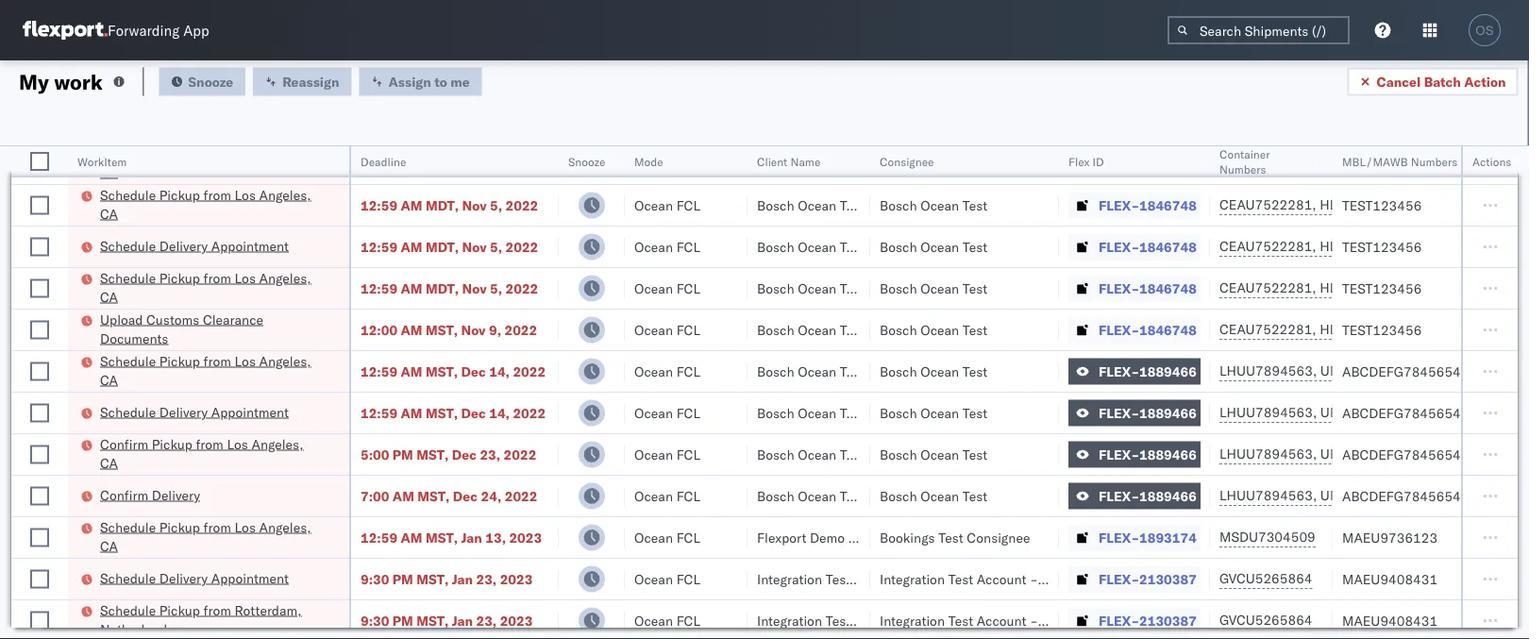 Task type: describe. For each thing, give the bounding box(es) containing it.
2 ceau7522281, hlxu6269489, hlxu8034992 from the top
[[1220, 196, 1513, 213]]

los inside confirm pickup from los angeles, ca
[[227, 436, 248, 452]]

11 fcl from the top
[[677, 571, 701, 587]]

hlxu6269489, for schedule pickup from los angeles, ca link associated with 4th schedule pickup from los angeles, ca button from the bottom
[[1320, 196, 1417, 213]]

forwarding app link
[[23, 21, 209, 40]]

am for 4th schedule pickup from los angeles, ca button
[[401, 363, 423, 380]]

flex-1846748 for 3rd 'schedule delivery appointment' button from the bottom of the page
[[1099, 238, 1197, 255]]

1 9:30 pm mst, jan 23, 2023 from the top
[[361, 571, 533, 587]]

schedule delivery appointment for 9:30 pm mst, jan 23, 2023
[[100, 570, 289, 586]]

dec down 12:00 am mst, nov 9, 2022
[[461, 363, 486, 380]]

ceau7522281, for 5th schedule pickup from los angeles, ca button from the bottom
[[1220, 155, 1317, 171]]

angeles, inside confirm pickup from los angeles, ca
[[252, 436, 304, 452]]

schedule pickup from los angeles, ca for schedule pickup from los angeles, ca link corresponding to 5th schedule pickup from los angeles, ca button from the bottom
[[100, 145, 311, 180]]

1 schedule delivery appointment link from the top
[[100, 237, 289, 255]]

5:00 pm mst, dec 23, 2022
[[361, 446, 537, 463]]

mbl/mawb numbers button
[[1333, 150, 1530, 169]]

schedule pickup from los angeles, ca link for 1st schedule pickup from los angeles, ca button from the bottom of the page
[[100, 518, 325, 556]]

batch
[[1425, 73, 1462, 90]]

resize handle column header for "client name" button
[[848, 146, 871, 639]]

5:00
[[361, 446, 389, 463]]

documents
[[100, 330, 168, 347]]

24,
[[481, 488, 502, 504]]

1 flex-1889466 from the top
[[1099, 363, 1197, 380]]

2 lhuu7894563, from the top
[[1220, 404, 1318, 421]]

forwarding app
[[108, 21, 209, 39]]

flexport
[[757, 529, 807, 546]]

nov for schedule pickup from los angeles, ca link corresponding to third schedule pickup from los angeles, ca button from the top of the page
[[462, 280, 487, 297]]

customs
[[146, 311, 199, 328]]

pm for confirm pickup from los angeles, ca
[[393, 446, 413, 463]]

resize handle column header for "workitem" button
[[327, 146, 349, 639]]

4 ca from the top
[[100, 372, 118, 388]]

4 lhuu7894563, uetu5238478 from the top
[[1220, 487, 1413, 504]]

bookings
[[880, 529, 935, 546]]

ceau7522281, for upload customs clearance documents button
[[1220, 321, 1317, 338]]

3 flex-1889466 from the top
[[1099, 446, 1197, 463]]

name
[[791, 154, 821, 169]]

delivery for 7:00 am mst, dec 24, 2022
[[152, 487, 200, 503]]

schedule for 5th schedule pickup from los angeles, ca button from the bottom
[[100, 145, 156, 161]]

3 1889466 from the top
[[1140, 446, 1197, 463]]

hlxu8034992 for schedule pickup from los angeles, ca link corresponding to 5th schedule pickup from los angeles, ca button from the bottom
[[1421, 155, 1513, 171]]

2 schedule pickup from los angeles, ca button from the top
[[100, 186, 325, 225]]

cancel
[[1377, 73, 1421, 90]]

confirm pickup from los angeles, ca button
[[100, 435, 325, 475]]

mdt, for third schedule pickup from los angeles, ca button from the top of the page
[[426, 280, 459, 297]]

7 flex- from the top
[[1099, 405, 1140, 421]]

schedule pickup from los angeles, ca for 4th schedule pickup from los angeles, ca button schedule pickup from los angeles, ca link
[[100, 353, 311, 388]]

hlxu8034992 for third 'schedule delivery appointment' link from the bottom
[[1421, 238, 1513, 254]]

schedule pickup from rotterdam, netherlands
[[100, 602, 302, 637]]

schedule for 4th schedule pickup from los angeles, ca button from the bottom
[[100, 187, 156, 203]]

1 12:59 am mst, dec 14, 2022 from the top
[[361, 363, 546, 380]]

3 lhuu7894563, from the top
[[1220, 446, 1318, 462]]

upload customs clearance documents link
[[100, 310, 325, 348]]

3 lhuu7894563, uetu5238478 from the top
[[1220, 446, 1413, 462]]

1 lhuu7894563, uetu5238478 from the top
[[1220, 363, 1413, 379]]

schedule delivery appointment for 12:59 am mst, dec 14, 2022
[[100, 404, 289, 420]]

1 schedule pickup from los angeles, ca button from the top
[[100, 144, 325, 184]]

1 account from the top
[[977, 571, 1027, 587]]

1 9:30 from the top
[[361, 571, 389, 587]]

numbers for container numbers
[[1220, 162, 1267, 176]]

1 1889466 from the top
[[1140, 363, 1197, 380]]

1 2130387 from the top
[[1140, 571, 1197, 587]]

schedule delivery appointment button for 12:59
[[100, 403, 289, 424]]

hlxu6269489, for the upload customs clearance documents link
[[1320, 321, 1417, 338]]

resize handle column header for consignee button
[[1037, 146, 1060, 639]]

3 flex- from the top
[[1099, 238, 1140, 255]]

schedule for 9:30 'schedule delivery appointment' button
[[100, 570, 156, 586]]

1 integration test account - karl lagerfeld from the top
[[880, 571, 1126, 587]]

actions
[[1473, 154, 1512, 169]]

1 ceau7522281, hlxu6269489, hlxu8034992 from the top
[[1220, 155, 1513, 171]]

1 vertical spatial 2023
[[500, 571, 533, 587]]

confirm pickup from los angeles, ca
[[100, 436, 304, 471]]

nov for third 'schedule delivery appointment' link from the bottom
[[462, 238, 487, 255]]

1 integration from the top
[[880, 571, 945, 587]]

action
[[1465, 73, 1507, 90]]

3 abcdefg78456546 from the top
[[1343, 446, 1470, 463]]

2 9:30 pm mst, jan 23, 2023 from the top
[[361, 612, 533, 629]]

container numbers
[[1220, 147, 1271, 176]]

4 test123456 from the top
[[1343, 280, 1422, 297]]

demo
[[810, 529, 845, 546]]

1 12:59 am mdt, nov 5, 2022 from the top
[[361, 155, 539, 172]]

4 12:59 am mdt, nov 5, 2022 from the top
[[361, 280, 539, 297]]

pickup inside confirm pickup from los angeles, ca
[[152, 436, 193, 452]]

3 ca from the top
[[100, 288, 118, 305]]

2 flex-1889466 from the top
[[1099, 405, 1197, 421]]

schedule for 4th schedule pickup from los angeles, ca button
[[100, 353, 156, 369]]

pm for schedule pickup from rotterdam, netherlands
[[393, 612, 413, 629]]

hlxu6269489, for schedule pickup from los angeles, ca link corresponding to 5th schedule pickup from los angeles, ca button from the bottom
[[1320, 155, 1417, 171]]

7 ocean fcl from the top
[[635, 405, 701, 421]]

1846748 for schedule pickup from los angeles, ca link associated with 4th schedule pickup from los angeles, ca button from the bottom
[[1140, 197, 1197, 213]]

2 12:59 am mst, dec 14, 2022 from the top
[[361, 405, 546, 421]]

upload customs clearance documents
[[100, 311, 263, 347]]

2 9:30 from the top
[[361, 612, 389, 629]]

pickup down upload customs clearance documents
[[159, 353, 200, 369]]

1 fcl from the top
[[677, 155, 701, 172]]

1846748 for third 'schedule delivery appointment' link from the bottom
[[1140, 238, 1197, 255]]

2023 for schedule pickup from rotterdam, netherlands
[[500, 612, 533, 629]]

hlxu8034992 for the upload customs clearance documents link
[[1421, 321, 1513, 338]]

2 12:59 from the top
[[361, 197, 398, 213]]

schedule pickup from los angeles, ca link for third schedule pickup from los angeles, ca button from the top of the page
[[100, 269, 325, 306]]

flex
[[1069, 154, 1090, 169]]

bookings test consignee
[[880, 529, 1031, 546]]

schedule pickup from rotterdam, netherlands button
[[100, 601, 325, 639]]

hlxu8034992 for schedule pickup from los angeles, ca link corresponding to third schedule pickup from los angeles, ca button from the top of the page
[[1421, 280, 1513, 296]]

ocean fcl for 3rd 'schedule delivery appointment' button from the bottom of the page
[[635, 238, 701, 255]]

7:00 am mst, dec 24, 2022
[[361, 488, 538, 504]]

5 ceau7522281, hlxu6269489, hlxu8034992 from the top
[[1220, 321, 1513, 338]]

1846748 for the upload customs clearance documents link
[[1140, 322, 1197, 338]]

4 flex- from the top
[[1099, 280, 1140, 297]]

3 test123456 from the top
[[1343, 238, 1422, 255]]

rotterdam,
[[235, 602, 302, 619]]

confirm for confirm pickup from los angeles, ca
[[100, 436, 148, 452]]

3 ceau7522281, hlxu6269489, hlxu8034992 from the top
[[1220, 238, 1513, 254]]

jan for schedule pickup from los angeles, ca
[[461, 529, 482, 546]]

12 fcl from the top
[[677, 612, 701, 629]]

2 1889466 from the top
[[1140, 405, 1197, 421]]

msdu7304509
[[1220, 529, 1316, 545]]

4 abcdefg78456546 from the top
[[1343, 488, 1470, 504]]

upload customs clearance documents button
[[100, 310, 325, 350]]

2 account from the top
[[977, 612, 1027, 629]]

2 lhuu7894563, uetu5238478 from the top
[[1220, 404, 1413, 421]]

9 flex- from the top
[[1099, 488, 1140, 504]]

5 fcl from the top
[[677, 322, 701, 338]]

4 lhuu7894563, from the top
[[1220, 487, 1318, 504]]

nov for the upload customs clearance documents link
[[461, 322, 486, 338]]

consignee for bookings test consignee
[[967, 529, 1031, 546]]

flex-1893174
[[1099, 529, 1197, 546]]

3 12:59 am mdt, nov 5, 2022 from the top
[[361, 238, 539, 255]]

10 flex- from the top
[[1099, 529, 1140, 546]]

workitem
[[77, 154, 127, 169]]

2 2130387 from the top
[[1140, 612, 1197, 629]]

4 schedule pickup from los angeles, ca button from the top
[[100, 352, 325, 391]]

maeu9736123
[[1343, 529, 1438, 546]]

confirm delivery link
[[100, 486, 200, 505]]

10 fcl from the top
[[677, 529, 701, 546]]

resize handle column header for mode button
[[725, 146, 748, 639]]

2 5, from the top
[[490, 197, 502, 213]]

client name
[[757, 154, 821, 169]]

dec up '7:00 am mst, dec 24, 2022'
[[452, 446, 477, 463]]

1 uetu5238478 from the top
[[1321, 363, 1413, 379]]

flex-1846748 for upload customs clearance documents button
[[1099, 322, 1197, 338]]

deadline button
[[351, 150, 540, 169]]

consignee button
[[871, 150, 1041, 169]]

5 12:59 from the top
[[361, 363, 398, 380]]

4 flex-1889466 from the top
[[1099, 488, 1197, 504]]

schedule pickup from rotterdam, netherlands link
[[100, 601, 325, 639]]

2 ca from the top
[[100, 205, 118, 222]]

12:00 am mst, nov 9, 2022
[[361, 322, 538, 338]]

work
[[54, 68, 103, 94]]

am for third schedule pickup from los angeles, ca button from the top of the page
[[401, 280, 423, 297]]

10 resize handle column header from the left
[[1496, 146, 1518, 639]]

2 karl from the top
[[1042, 612, 1066, 629]]

mbl/mawb numbers
[[1343, 154, 1458, 169]]

8 flex- from the top
[[1099, 446, 1140, 463]]

5 schedule pickup from los angeles, ca button from the top
[[100, 518, 325, 558]]

12:59 am mst, jan 13, 2023
[[361, 529, 542, 546]]

mdt, for 5th schedule pickup from los angeles, ca button from the bottom
[[426, 155, 459, 172]]

schedule delivery appointment link for 9:30 pm mst, jan 23, 2023
[[100, 569, 289, 588]]

1 12:59 from the top
[[361, 155, 398, 172]]

1 lhuu7894563, from the top
[[1220, 363, 1318, 379]]

forwarding
[[108, 21, 180, 39]]

os button
[[1464, 8, 1507, 52]]

2 flex-2130387 from the top
[[1099, 612, 1197, 629]]

1 maeu9408431 from the top
[[1343, 571, 1438, 587]]

hlxu6269489, for schedule pickup from los angeles, ca link corresponding to third schedule pickup from los angeles, ca button from the top of the page
[[1320, 280, 1417, 296]]

4 ceau7522281, hlxu6269489, hlxu8034992 from the top
[[1220, 280, 1513, 296]]

2 abcdefg78456546 from the top
[[1343, 405, 1470, 421]]

flex-1846748 for 5th schedule pickup from los angeles, ca button from the bottom
[[1099, 155, 1197, 172]]

6 ca from the top
[[100, 538, 118, 554]]

am for 5th schedule pickup from los angeles, ca button from the bottom
[[401, 155, 423, 172]]

schedule pickup from los angeles, ca for schedule pickup from los angeles, ca link associated with 4th schedule pickup from los angeles, ca button from the bottom
[[100, 187, 311, 222]]

23, for confirm pickup from los angeles, ca
[[480, 446, 501, 463]]

2 flex- from the top
[[1099, 197, 1140, 213]]

dec up 5:00 pm mst, dec 23, 2022
[[461, 405, 486, 421]]

pickup right workitem
[[159, 145, 200, 161]]

flex id
[[1069, 154, 1105, 169]]



Task type: locate. For each thing, give the bounding box(es) containing it.
5 1846748 from the top
[[1140, 322, 1197, 338]]

schedule delivery appointment button up confirm pickup from los angeles, ca
[[100, 403, 289, 424]]

2 1846748 from the top
[[1140, 197, 1197, 213]]

2 integration test account - karl lagerfeld from the top
[[880, 612, 1126, 629]]

3 schedule pickup from los angeles, ca from the top
[[100, 270, 311, 305]]

0 vertical spatial 12:59 am mst, dec 14, 2022
[[361, 363, 546, 380]]

flexport. image
[[23, 21, 108, 40]]

numbers left actions
[[1412, 154, 1458, 169]]

0 vertical spatial karl
[[1042, 571, 1066, 587]]

1 vertical spatial gvcu5265864
[[1220, 612, 1313, 628]]

confirm inside confirm delivery link
[[100, 487, 148, 503]]

confirm pickup from los angeles, ca link
[[100, 435, 325, 473]]

fcl
[[677, 155, 701, 172], [677, 197, 701, 213], [677, 238, 701, 255], [677, 280, 701, 297], [677, 322, 701, 338], [677, 363, 701, 380], [677, 405, 701, 421], [677, 446, 701, 463], [677, 488, 701, 504], [677, 529, 701, 546], [677, 571, 701, 587], [677, 612, 701, 629]]

13,
[[486, 529, 506, 546]]

schedule delivery appointment up customs
[[100, 237, 289, 254]]

confirm up confirm delivery
[[100, 436, 148, 452]]

appointment up rotterdam,
[[211, 570, 289, 586]]

1 vertical spatial -
[[1030, 612, 1039, 629]]

ocean
[[635, 155, 673, 172], [798, 155, 837, 172], [921, 155, 960, 172], [635, 197, 673, 213], [798, 197, 837, 213], [921, 197, 960, 213], [635, 238, 673, 255], [798, 238, 837, 255], [921, 238, 960, 255], [635, 280, 673, 297], [798, 280, 837, 297], [921, 280, 960, 297], [635, 322, 673, 338], [798, 322, 837, 338], [921, 322, 960, 338], [635, 363, 673, 380], [798, 363, 837, 380], [921, 363, 960, 380], [635, 405, 673, 421], [798, 405, 837, 421], [921, 405, 960, 421], [635, 446, 673, 463], [798, 446, 837, 463], [921, 446, 960, 463], [635, 488, 673, 504], [798, 488, 837, 504], [921, 488, 960, 504], [635, 529, 673, 546], [635, 571, 673, 587], [635, 612, 673, 629]]

am for 1st schedule pickup from los angeles, ca button from the bottom of the page
[[401, 529, 423, 546]]

12:59 am mst, dec 14, 2022 up 5:00 pm mst, dec 23, 2022
[[361, 405, 546, 421]]

1 hlxu8034992 from the top
[[1421, 155, 1513, 171]]

schedule delivery appointment link up customs
[[100, 237, 289, 255]]

ocean fcl for third schedule pickup from los angeles, ca button from the top of the page
[[635, 280, 701, 297]]

hlxu6269489,
[[1320, 155, 1417, 171], [1320, 196, 1417, 213], [1320, 238, 1417, 254], [1320, 280, 1417, 296], [1320, 321, 1417, 338]]

2 uetu5238478 from the top
[[1321, 404, 1413, 421]]

1 vertical spatial integration
[[880, 612, 945, 629]]

schedule delivery appointment link up schedule pickup from rotterdam, netherlands at the left bottom of page
[[100, 569, 289, 588]]

3 schedule from the top
[[100, 237, 156, 254]]

dec left "24,"
[[453, 488, 478, 504]]

8 schedule from the top
[[100, 570, 156, 586]]

schedule pickup from los angeles, ca link for 4th schedule pickup from los angeles, ca button from the bottom
[[100, 186, 325, 223]]

mst,
[[426, 322, 458, 338], [426, 363, 458, 380], [426, 405, 458, 421], [417, 446, 449, 463], [418, 488, 450, 504], [426, 529, 458, 546], [417, 571, 449, 587], [417, 612, 449, 629]]

ocean fcl for 5th schedule pickup from los angeles, ca button from the bottom
[[635, 155, 701, 172]]

1 flex- from the top
[[1099, 155, 1140, 172]]

4 5, from the top
[[490, 280, 502, 297]]

ceau7522281, for 4th schedule pickup from los angeles, ca button from the bottom
[[1220, 196, 1317, 213]]

pickup down "workitem" button
[[159, 187, 200, 203]]

7 resize handle column header from the left
[[1037, 146, 1060, 639]]

confirm delivery
[[100, 487, 200, 503]]

2 ceau7522281, from the top
[[1220, 196, 1317, 213]]

12:00
[[361, 322, 398, 338]]

4 schedule pickup from los angeles, ca from the top
[[100, 353, 311, 388]]

nov for schedule pickup from los angeles, ca link associated with 4th schedule pickup from los angeles, ca button from the bottom
[[462, 197, 487, 213]]

schedule for schedule pickup from rotterdam, netherlands button
[[100, 602, 156, 619]]

12 flex- from the top
[[1099, 612, 1140, 629]]

0 vertical spatial 23,
[[480, 446, 501, 463]]

2 gvcu5265864 from the top
[[1220, 612, 1313, 628]]

1 vertical spatial schedule delivery appointment link
[[100, 403, 289, 422]]

schedule pickup from los angeles, ca link
[[100, 144, 325, 182], [100, 186, 325, 223], [100, 269, 325, 306], [100, 352, 325, 390], [100, 518, 325, 556]]

mdt, for 3rd 'schedule delivery appointment' button from the bottom of the page
[[426, 238, 459, 255]]

client name button
[[748, 150, 852, 169]]

delivery down confirm pickup from los angeles, ca
[[152, 487, 200, 503]]

flex-1846748 for third schedule pickup from los angeles, ca button from the top of the page
[[1099, 280, 1197, 297]]

1 vertical spatial confirm
[[100, 487, 148, 503]]

12:59 am mst, dec 14, 2022 down 12:00 am mst, nov 9, 2022
[[361, 363, 546, 380]]

4 1889466 from the top
[[1140, 488, 1197, 504]]

am
[[401, 155, 423, 172], [401, 197, 423, 213], [401, 238, 423, 255], [401, 280, 423, 297], [401, 322, 423, 338], [401, 363, 423, 380], [401, 405, 423, 421], [393, 488, 414, 504], [401, 529, 423, 546]]

schedule for 1st schedule pickup from los angeles, ca button from the bottom of the page
[[100, 519, 156, 535]]

from
[[204, 145, 231, 161], [204, 187, 231, 203], [204, 270, 231, 286], [204, 353, 231, 369], [196, 436, 224, 452], [204, 519, 231, 535], [204, 602, 231, 619]]

2 vertical spatial pm
[[393, 612, 413, 629]]

9:30 pm mst, jan 23, 2023
[[361, 571, 533, 587], [361, 612, 533, 629]]

0 vertical spatial integration
[[880, 571, 945, 587]]

2 vertical spatial schedule delivery appointment link
[[100, 569, 289, 588]]

app
[[183, 21, 209, 39]]

consignee inside button
[[880, 154, 934, 169]]

2 hlxu6269489, from the top
[[1320, 196, 1417, 213]]

8 fcl from the top
[[677, 446, 701, 463]]

pickup down confirm delivery button
[[159, 519, 200, 535]]

3 fcl from the top
[[677, 238, 701, 255]]

schedule pickup from los angeles, ca link for 5th schedule pickup from los angeles, ca button from the bottom
[[100, 144, 325, 182]]

flex-1889466
[[1099, 363, 1197, 380], [1099, 405, 1197, 421], [1099, 446, 1197, 463], [1099, 488, 1197, 504]]

2 vertical spatial appointment
[[211, 570, 289, 586]]

1 vertical spatial jan
[[452, 571, 473, 587]]

mode button
[[625, 150, 729, 169]]

0 vertical spatial 14,
[[489, 363, 510, 380]]

7:00
[[361, 488, 389, 504]]

1 schedule from the top
[[100, 145, 156, 161]]

1 resize handle column header from the left
[[45, 146, 68, 639]]

5 hlxu8034992 from the top
[[1421, 321, 1513, 338]]

1 schedule delivery appointment from the top
[[100, 237, 289, 254]]

mdt,
[[426, 155, 459, 172], [426, 197, 459, 213], [426, 238, 459, 255], [426, 280, 459, 297]]

flex id button
[[1060, 150, 1192, 169]]

delivery for 9:30 pm mst, jan 23, 2023
[[159, 570, 208, 586]]

1 schedule pickup from los angeles, ca link from the top
[[100, 144, 325, 182]]

0 vertical spatial jan
[[461, 529, 482, 546]]

flex-2130387
[[1099, 571, 1197, 587], [1099, 612, 1197, 629]]

1 1846748 from the top
[[1140, 155, 1197, 172]]

5 flex- from the top
[[1099, 322, 1140, 338]]

karl
[[1042, 571, 1066, 587], [1042, 612, 1066, 629]]

1893174
[[1140, 529, 1197, 546]]

1 vertical spatial account
[[977, 612, 1027, 629]]

pickup
[[159, 145, 200, 161], [159, 187, 200, 203], [159, 270, 200, 286], [159, 353, 200, 369], [152, 436, 193, 452], [159, 519, 200, 535], [159, 602, 200, 619]]

pickup inside schedule pickup from rotterdam, netherlands
[[159, 602, 200, 619]]

14, up 5:00 pm mst, dec 23, 2022
[[489, 405, 510, 421]]

bosch ocean test
[[757, 155, 865, 172], [880, 155, 988, 172], [757, 197, 865, 213], [880, 197, 988, 213], [757, 238, 865, 255], [880, 238, 988, 255], [757, 280, 865, 297], [880, 280, 988, 297], [757, 322, 865, 338], [880, 322, 988, 338], [757, 363, 865, 380], [880, 363, 988, 380], [757, 405, 865, 421], [880, 405, 988, 421], [757, 446, 865, 463], [880, 446, 988, 463], [757, 488, 865, 504], [880, 488, 988, 504]]

confirm
[[100, 436, 148, 452], [100, 487, 148, 503]]

6 schedule from the top
[[100, 404, 156, 420]]

4 resize handle column header from the left
[[602, 146, 625, 639]]

8 resize handle column header from the left
[[1188, 146, 1211, 639]]

0 vertical spatial schedule delivery appointment link
[[100, 237, 289, 255]]

2 schedule pickup from los angeles, ca from the top
[[100, 187, 311, 222]]

1 vertical spatial 2130387
[[1140, 612, 1197, 629]]

1 flex-2130387 from the top
[[1099, 571, 1197, 587]]

2022
[[506, 155, 539, 172], [506, 197, 539, 213], [506, 238, 539, 255], [506, 280, 539, 297], [505, 322, 538, 338], [513, 363, 546, 380], [513, 405, 546, 421], [504, 446, 537, 463], [505, 488, 538, 504]]

from inside schedule pickup from rotterdam, netherlands
[[204, 602, 231, 619]]

2 fcl from the top
[[677, 197, 701, 213]]

None checkbox
[[30, 152, 49, 171], [30, 154, 49, 173], [30, 196, 49, 215], [30, 279, 49, 298], [30, 528, 49, 547], [30, 570, 49, 589], [30, 152, 49, 171], [30, 154, 49, 173], [30, 196, 49, 215], [30, 279, 49, 298], [30, 528, 49, 547], [30, 570, 49, 589]]

3 resize handle column header from the left
[[536, 146, 559, 639]]

3 pm from the top
[[393, 612, 413, 629]]

schedule pickup from los angeles, ca link for 4th schedule pickup from los angeles, ca button
[[100, 352, 325, 390]]

uetu5238478
[[1321, 363, 1413, 379], [1321, 404, 1413, 421], [1321, 446, 1413, 462], [1321, 487, 1413, 504]]

5 ca from the top
[[100, 455, 118, 471]]

ocean fcl for upload customs clearance documents button
[[635, 322, 701, 338]]

confirm inside confirm pickup from los angeles, ca
[[100, 436, 148, 452]]

abcdefg78456546
[[1343, 363, 1470, 380], [1343, 405, 1470, 421], [1343, 446, 1470, 463], [1343, 488, 1470, 504]]

3 appointment from the top
[[211, 570, 289, 586]]

ca inside confirm pickup from los angeles, ca
[[100, 455, 118, 471]]

angeles,
[[259, 145, 311, 161], [259, 187, 311, 203], [259, 270, 311, 286], [259, 353, 311, 369], [252, 436, 304, 452], [259, 519, 311, 535]]

23, for schedule pickup from rotterdam, netherlands
[[476, 612, 497, 629]]

4 uetu5238478 from the top
[[1321, 487, 1413, 504]]

4 1846748 from the top
[[1140, 280, 1197, 297]]

0 vertical spatial integration test account - karl lagerfeld
[[880, 571, 1126, 587]]

numbers
[[1412, 154, 1458, 169], [1220, 162, 1267, 176]]

snooze
[[568, 154, 606, 169]]

confirm down confirm pickup from los angeles, ca
[[100, 487, 148, 503]]

2023 for schedule pickup from los angeles, ca
[[509, 529, 542, 546]]

1 vertical spatial karl
[[1042, 612, 1066, 629]]

1 vertical spatial 23,
[[476, 571, 497, 587]]

schedule
[[100, 145, 156, 161], [100, 187, 156, 203], [100, 237, 156, 254], [100, 270, 156, 286], [100, 353, 156, 369], [100, 404, 156, 420], [100, 519, 156, 535], [100, 570, 156, 586], [100, 602, 156, 619]]

resize handle column header
[[45, 146, 68, 639], [327, 146, 349, 639], [536, 146, 559, 639], [602, 146, 625, 639], [725, 146, 748, 639], [848, 146, 871, 639], [1037, 146, 1060, 639], [1188, 146, 1211, 639], [1311, 146, 1333, 639], [1496, 146, 1518, 639]]

Search Shipments (/) text field
[[1168, 16, 1350, 44]]

0 vertical spatial maeu9408431
[[1343, 571, 1438, 587]]

appointment for 12:59 am mst, dec 14, 2022
[[211, 404, 289, 420]]

1 vertical spatial pm
[[393, 571, 413, 587]]

9,
[[489, 322, 501, 338]]

delivery
[[159, 237, 208, 254], [159, 404, 208, 420], [152, 487, 200, 503], [159, 570, 208, 586]]

1 horizontal spatial numbers
[[1412, 154, 1458, 169]]

mbl/mawb
[[1343, 154, 1409, 169]]

3 ocean fcl from the top
[[635, 238, 701, 255]]

schedule delivery appointment button for 9:30
[[100, 569, 289, 590]]

cancel batch action
[[1377, 73, 1507, 90]]

2 test123456 from the top
[[1343, 197, 1422, 213]]

0 vertical spatial schedule delivery appointment button
[[100, 237, 289, 257]]

5 schedule pickup from los angeles, ca from the top
[[100, 519, 311, 554]]

test
[[840, 155, 865, 172], [963, 155, 988, 172], [840, 197, 865, 213], [963, 197, 988, 213], [840, 238, 865, 255], [963, 238, 988, 255], [840, 280, 865, 297], [963, 280, 988, 297], [840, 322, 865, 338], [963, 322, 988, 338], [840, 363, 865, 380], [963, 363, 988, 380], [840, 405, 865, 421], [963, 405, 988, 421], [840, 446, 865, 463], [963, 446, 988, 463], [840, 488, 865, 504], [963, 488, 988, 504], [939, 529, 964, 546], [949, 571, 974, 587], [949, 612, 974, 629]]

0 vertical spatial gvcu5265864
[[1220, 570, 1313, 587]]

mdt, for 4th schedule pickup from los angeles, ca button from the bottom
[[426, 197, 459, 213]]

hlxu8034992 for schedule pickup from los angeles, ca link associated with 4th schedule pickup from los angeles, ca button from the bottom
[[1421, 196, 1513, 213]]

lagerfeld
[[1070, 571, 1126, 587], [1070, 612, 1126, 629]]

appointment for 9:30 pm mst, jan 23, 2023
[[211, 570, 289, 586]]

delivery up schedule pickup from rotterdam, netherlands at the left bottom of page
[[159, 570, 208, 586]]

schedule pickup from los angeles, ca for schedule pickup from los angeles, ca link corresponding to third schedule pickup from los angeles, ca button from the top of the page
[[100, 270, 311, 305]]

schedule for third schedule pickup from los angeles, ca button from the top of the page
[[100, 270, 156, 286]]

0 vertical spatial account
[[977, 571, 1027, 587]]

3 schedule pickup from los angeles, ca button from the top
[[100, 269, 325, 308]]

container numbers button
[[1211, 143, 1315, 177]]

workitem button
[[68, 150, 331, 169]]

test123456
[[1343, 155, 1422, 172], [1343, 197, 1422, 213], [1343, 238, 1422, 255], [1343, 280, 1422, 297], [1343, 322, 1422, 338]]

0 horizontal spatial numbers
[[1220, 162, 1267, 176]]

maeu9408431
[[1343, 571, 1438, 587], [1343, 612, 1438, 629]]

0 vertical spatial -
[[1030, 571, 1039, 587]]

lhuu7894563, uetu5238478
[[1220, 363, 1413, 379], [1220, 404, 1413, 421], [1220, 446, 1413, 462], [1220, 487, 1413, 504]]

1846748 for schedule pickup from los angeles, ca link corresponding to third schedule pickup from los angeles, ca button from the top of the page
[[1140, 280, 1197, 297]]

netherlands
[[100, 621, 174, 637]]

2 12:59 am mdt, nov 5, 2022 from the top
[[361, 197, 539, 213]]

flex-
[[1099, 155, 1140, 172], [1099, 197, 1140, 213], [1099, 238, 1140, 255], [1099, 280, 1140, 297], [1099, 322, 1140, 338], [1099, 363, 1140, 380], [1099, 405, 1140, 421], [1099, 446, 1140, 463], [1099, 488, 1140, 504], [1099, 529, 1140, 546], [1099, 571, 1140, 587], [1099, 612, 1140, 629]]

1 vertical spatial maeu9408431
[[1343, 612, 1438, 629]]

3 uetu5238478 from the top
[[1321, 446, 1413, 462]]

flexport demo consignee
[[757, 529, 912, 546]]

1 karl from the top
[[1042, 571, 1066, 587]]

mode
[[635, 154, 664, 169]]

2130387
[[1140, 571, 1197, 587], [1140, 612, 1197, 629]]

None checkbox
[[30, 237, 49, 256], [30, 321, 49, 339], [30, 362, 49, 381], [30, 404, 49, 423], [30, 445, 49, 464], [30, 487, 49, 506], [30, 611, 49, 630], [30, 237, 49, 256], [30, 321, 49, 339], [30, 362, 49, 381], [30, 404, 49, 423], [30, 445, 49, 464], [30, 487, 49, 506], [30, 611, 49, 630]]

gvcu5265864
[[1220, 570, 1313, 587], [1220, 612, 1313, 628]]

2 vertical spatial 2023
[[500, 612, 533, 629]]

0 vertical spatial lagerfeld
[[1070, 571, 1126, 587]]

2 vertical spatial schedule delivery appointment
[[100, 570, 289, 586]]

pickup up the netherlands in the left of the page
[[159, 602, 200, 619]]

clearance
[[203, 311, 263, 328]]

2 resize handle column header from the left
[[327, 146, 349, 639]]

delivery up confirm pickup from los angeles, ca
[[159, 404, 208, 420]]

ocean fcl for 4th schedule pickup from los angeles, ca button from the bottom
[[635, 197, 701, 213]]

3 12:59 from the top
[[361, 238, 398, 255]]

1 mdt, from the top
[[426, 155, 459, 172]]

0 vertical spatial 9:30
[[361, 571, 389, 587]]

numbers for mbl/mawb numbers
[[1412, 154, 1458, 169]]

hlxu6269489, for third 'schedule delivery appointment' link from the bottom
[[1320, 238, 1417, 254]]

integration test account - karl lagerfeld
[[880, 571, 1126, 587], [880, 612, 1126, 629]]

3 schedule delivery appointment link from the top
[[100, 569, 289, 588]]

ceau7522281,
[[1220, 155, 1317, 171], [1220, 196, 1317, 213], [1220, 238, 1317, 254], [1220, 280, 1317, 296], [1220, 321, 1317, 338]]

upload
[[100, 311, 143, 328]]

2 flex-1846748 from the top
[[1099, 197, 1197, 213]]

2 - from the top
[[1030, 612, 1039, 629]]

0 vertical spatial flex-2130387
[[1099, 571, 1197, 587]]

2023
[[509, 529, 542, 546], [500, 571, 533, 587], [500, 612, 533, 629]]

ocean fcl for confirm pickup from los angeles, ca button
[[635, 446, 701, 463]]

delivery for 12:59 am mst, dec 14, 2022
[[159, 404, 208, 420]]

schedule for 3rd 'schedule delivery appointment' button from the bottom of the page
[[100, 237, 156, 254]]

4 flex-1846748 from the top
[[1099, 280, 1197, 297]]

1 vertical spatial 14,
[[489, 405, 510, 421]]

ocean fcl for 4th schedule pickup from los angeles, ca button
[[635, 363, 701, 380]]

1 vertical spatial 12:59 am mst, dec 14, 2022
[[361, 405, 546, 421]]

7 fcl from the top
[[677, 405, 701, 421]]

2 maeu9408431 from the top
[[1343, 612, 1438, 629]]

appointment up clearance
[[211, 237, 289, 254]]

2 pm from the top
[[393, 571, 413, 587]]

0 vertical spatial confirm
[[100, 436, 148, 452]]

ocean fcl for schedule pickup from rotterdam, netherlands button
[[635, 612, 701, 629]]

schedule delivery appointment
[[100, 237, 289, 254], [100, 404, 289, 420], [100, 570, 289, 586]]

bosch
[[757, 155, 795, 172], [880, 155, 917, 172], [757, 197, 795, 213], [880, 197, 917, 213], [757, 238, 795, 255], [880, 238, 917, 255], [757, 280, 795, 297], [880, 280, 917, 297], [757, 322, 795, 338], [880, 322, 917, 338], [757, 363, 795, 380], [880, 363, 917, 380], [757, 405, 795, 421], [880, 405, 917, 421], [757, 446, 795, 463], [880, 446, 917, 463], [757, 488, 795, 504], [880, 488, 917, 504]]

1846748 for schedule pickup from los angeles, ca link corresponding to 5th schedule pickup from los angeles, ca button from the bottom
[[1140, 155, 1197, 172]]

ceau7522281, hlxu6269489, hlxu8034992
[[1220, 155, 1513, 171], [1220, 196, 1513, 213], [1220, 238, 1513, 254], [1220, 280, 1513, 296], [1220, 321, 1513, 338]]

1 vertical spatial 9:30 pm mst, jan 23, 2023
[[361, 612, 533, 629]]

os
[[1476, 23, 1495, 37]]

5 resize handle column header from the left
[[725, 146, 748, 639]]

9 fcl from the top
[[677, 488, 701, 504]]

schedule pickup from los angeles, ca for schedule pickup from los angeles, ca link associated with 1st schedule pickup from los angeles, ca button from the bottom of the page
[[100, 519, 311, 554]]

3 ceau7522281, from the top
[[1220, 238, 1317, 254]]

0 vertical spatial schedule delivery appointment
[[100, 237, 289, 254]]

0 vertical spatial 2130387
[[1140, 571, 1197, 587]]

client
[[757, 154, 788, 169]]

schedule delivery appointment button up schedule pickup from rotterdam, netherlands at the left bottom of page
[[100, 569, 289, 590]]

9 schedule from the top
[[100, 602, 156, 619]]

hlxu8034992
[[1421, 155, 1513, 171], [1421, 196, 1513, 213], [1421, 238, 1513, 254], [1421, 280, 1513, 296], [1421, 321, 1513, 338]]

12:59 am mst, dec 14, 2022
[[361, 363, 546, 380], [361, 405, 546, 421]]

resize handle column header for deadline button
[[536, 146, 559, 639]]

6 12:59 from the top
[[361, 405, 398, 421]]

14,
[[489, 363, 510, 380], [489, 405, 510, 421]]

numbers down container
[[1220, 162, 1267, 176]]

1 vertical spatial integration test account - karl lagerfeld
[[880, 612, 1126, 629]]

confirm delivery button
[[100, 486, 200, 507]]

numbers inside container numbers
[[1220, 162, 1267, 176]]

7 12:59 from the top
[[361, 529, 398, 546]]

1 - from the top
[[1030, 571, 1039, 587]]

id
[[1093, 154, 1105, 169]]

0 vertical spatial appointment
[[211, 237, 289, 254]]

delivery up customs
[[159, 237, 208, 254]]

resize handle column header for the flex id button
[[1188, 146, 1211, 639]]

pickup up confirm delivery
[[152, 436, 193, 452]]

9:30
[[361, 571, 389, 587], [361, 612, 389, 629]]

6 flex- from the top
[[1099, 363, 1140, 380]]

14, down 9,
[[489, 363, 510, 380]]

container
[[1220, 147, 1271, 161]]

1 hlxu6269489, from the top
[[1320, 155, 1417, 171]]

schedule inside schedule pickup from rotterdam, netherlands
[[100, 602, 156, 619]]

2 schedule delivery appointment link from the top
[[100, 403, 289, 422]]

flex-2130387 button
[[1069, 566, 1201, 593], [1069, 566, 1201, 593], [1069, 608, 1201, 634], [1069, 608, 1201, 634]]

1 ca from the top
[[100, 164, 118, 180]]

cancel batch action button
[[1348, 68, 1519, 96]]

pm
[[393, 446, 413, 463], [393, 571, 413, 587], [393, 612, 413, 629]]

1 vertical spatial appointment
[[211, 404, 289, 420]]

1 vertical spatial 9:30
[[361, 612, 389, 629]]

5 flex-1846748 from the top
[[1099, 322, 1197, 338]]

am for 4th schedule pickup from los angeles, ca button from the bottom
[[401, 197, 423, 213]]

from inside confirm pickup from los angeles, ca
[[196, 436, 224, 452]]

appointment up confirm pickup from los angeles, ca 'link'
[[211, 404, 289, 420]]

deadline
[[361, 154, 406, 169]]

0 vertical spatial 9:30 pm mst, jan 23, 2023
[[361, 571, 533, 587]]

1 vertical spatial schedule delivery appointment
[[100, 404, 289, 420]]

flex-1846748
[[1099, 155, 1197, 172], [1099, 197, 1197, 213], [1099, 238, 1197, 255], [1099, 280, 1197, 297], [1099, 322, 1197, 338]]

schedule delivery appointment up confirm pickup from los angeles, ca
[[100, 404, 289, 420]]

pickup up customs
[[159, 270, 200, 286]]

schedule for 'schedule delivery appointment' button related to 12:59
[[100, 404, 156, 420]]

jan for schedule pickup from rotterdam, netherlands
[[452, 612, 473, 629]]

4 mdt, from the top
[[426, 280, 459, 297]]

2 14, from the top
[[489, 405, 510, 421]]

9 ocean fcl from the top
[[635, 488, 701, 504]]

nov for schedule pickup from los angeles, ca link corresponding to 5th schedule pickup from los angeles, ca button from the bottom
[[462, 155, 487, 172]]

consignee for flexport demo consignee
[[849, 529, 912, 546]]

resize handle column header for container numbers button
[[1311, 146, 1333, 639]]

nov
[[462, 155, 487, 172], [462, 197, 487, 213], [462, 238, 487, 255], [462, 280, 487, 297], [461, 322, 486, 338]]

2 integration from the top
[[880, 612, 945, 629]]

flex-1846748 button
[[1069, 151, 1201, 177], [1069, 151, 1201, 177], [1069, 192, 1201, 219], [1069, 192, 1201, 219], [1069, 234, 1201, 260], [1069, 234, 1201, 260], [1069, 275, 1201, 302], [1069, 275, 1201, 302], [1069, 317, 1201, 343], [1069, 317, 1201, 343]]

5 schedule pickup from los angeles, ca link from the top
[[100, 518, 325, 556]]

ceau7522281, for 3rd 'schedule delivery appointment' button from the bottom of the page
[[1220, 238, 1317, 254]]

schedule pickup from los angeles, ca
[[100, 145, 311, 180], [100, 187, 311, 222], [100, 270, 311, 305], [100, 353, 311, 388], [100, 519, 311, 554]]

my
[[19, 68, 49, 94]]

3 flex-1846748 from the top
[[1099, 238, 1197, 255]]

my work
[[19, 68, 103, 94]]

6 ocean fcl from the top
[[635, 363, 701, 380]]

1 vertical spatial lagerfeld
[[1070, 612, 1126, 629]]

1 vertical spatial schedule delivery appointment button
[[100, 403, 289, 424]]

3 hlxu8034992 from the top
[[1421, 238, 1513, 254]]

5 ocean fcl from the top
[[635, 322, 701, 338]]

1 gvcu5265864 from the top
[[1220, 570, 1313, 587]]

confirm for confirm delivery
[[100, 487, 148, 503]]

2 schedule delivery appointment from the top
[[100, 404, 289, 420]]

schedule delivery appointment button up customs
[[100, 237, 289, 257]]

3 hlxu6269489, from the top
[[1320, 238, 1417, 254]]

2 vertical spatial 23,
[[476, 612, 497, 629]]

12:59
[[361, 155, 398, 172], [361, 197, 398, 213], [361, 238, 398, 255], [361, 280, 398, 297], [361, 363, 398, 380], [361, 405, 398, 421], [361, 529, 398, 546]]

integration
[[880, 571, 945, 587], [880, 612, 945, 629]]

schedule delivery appointment link for 12:59 am mst, dec 14, 2022
[[100, 403, 289, 422]]

ceau7522281, for third schedule pickup from los angeles, ca button from the top of the page
[[1220, 280, 1317, 296]]

11 flex- from the top
[[1099, 571, 1140, 587]]

schedule delivery appointment link up confirm pickup from los angeles, ca
[[100, 403, 289, 422]]

flex-1846748 for 4th schedule pickup from los angeles, ca button from the bottom
[[1099, 197, 1197, 213]]

am for 3rd 'schedule delivery appointment' button from the bottom of the page
[[401, 238, 423, 255]]

1 vertical spatial flex-2130387
[[1099, 612, 1197, 629]]

schedule pickup from los angeles, ca button
[[100, 144, 325, 184], [100, 186, 325, 225], [100, 269, 325, 308], [100, 352, 325, 391], [100, 518, 325, 558]]

1 appointment from the top
[[211, 237, 289, 254]]

2 vertical spatial jan
[[452, 612, 473, 629]]

schedule delivery appointment up schedule pickup from rotterdam, netherlands at the left bottom of page
[[100, 570, 289, 586]]

ocean fcl for 1st schedule pickup from los angeles, ca button from the bottom of the page
[[635, 529, 701, 546]]

am for upload customs clearance documents button
[[401, 322, 423, 338]]

lhuu7894563,
[[1220, 363, 1318, 379], [1220, 404, 1318, 421], [1220, 446, 1318, 462], [1220, 487, 1318, 504]]

2 vertical spatial schedule delivery appointment button
[[100, 569, 289, 590]]

0 vertical spatial pm
[[393, 446, 413, 463]]

0 vertical spatial 2023
[[509, 529, 542, 546]]



Task type: vqa. For each thing, say whether or not it's contained in the screenshot.
the right Messages
no



